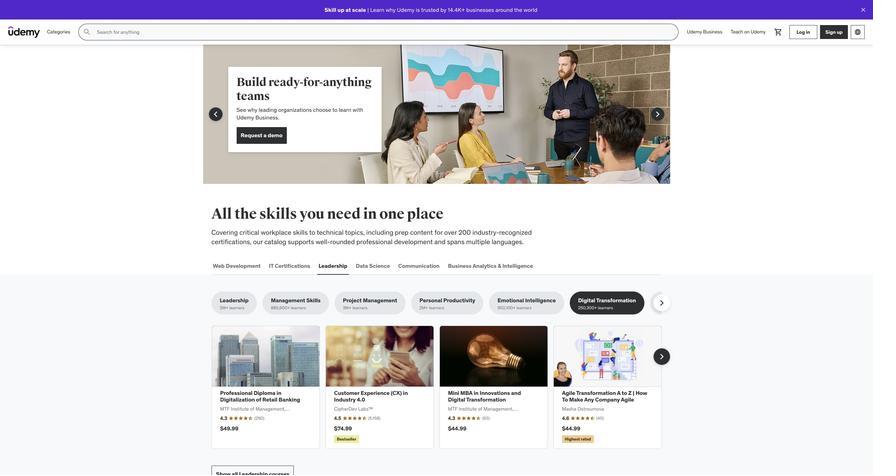 Task type: describe. For each thing, give the bounding box(es) containing it.
innovations
[[480, 390, 510, 397]]

mini mba in innovations and digital transformation
[[448, 390, 521, 403]]

analytics
[[473, 262, 497, 269]]

digital inside 'mini mba in innovations and digital transformation'
[[448, 396, 465, 403]]

one
[[379, 205, 404, 223]]

over
[[444, 228, 457, 237]]

workplace
[[261, 228, 291, 237]]

transformation inside 'mini mba in innovations and digital transformation'
[[466, 396, 506, 403]]

leading
[[259, 106, 277, 113]]

certifications,
[[211, 238, 252, 246]]

4.0
[[357, 396, 365, 403]]

rounded
[[330, 238, 355, 246]]

critical
[[240, 228, 259, 237]]

communication
[[398, 262, 440, 269]]

leadership for leadership
[[319, 262, 347, 269]]

and inside covering critical workplace skills to technical topics, including prep content for over 200 industry-recognized certifications, our catalog supports well-rounded professional development and spans multiple languages.
[[435, 238, 446, 246]]

teach
[[731, 29, 743, 35]]

learners for management skills
[[291, 306, 306, 311]]

2m+ inside leadership 2m+ learners
[[220, 306, 228, 311]]

udemy business
[[687, 29, 722, 35]]

technical
[[317, 228, 344, 237]]

submit search image
[[83, 28, 91, 36]]

web
[[213, 262, 225, 269]]

recognized
[[499, 228, 532, 237]]

learners for personal productivity
[[429, 306, 444, 311]]

including
[[366, 228, 393, 237]]

request
[[241, 132, 262, 139]]

902,100+
[[498, 306, 516, 311]]

well-
[[316, 238, 330, 246]]

development
[[226, 262, 261, 269]]

agile transformation a to z | how to make any company agile
[[562, 390, 647, 403]]

teach on udemy link
[[727, 24, 770, 40]]

prep
[[395, 228, 409, 237]]

world
[[524, 6, 538, 13]]

you
[[300, 205, 325, 223]]

place
[[407, 205, 444, 223]]

leadership button
[[317, 258, 349, 274]]

shopping cart with 0 items image
[[774, 28, 783, 36]]

data science
[[356, 262, 390, 269]]

to
[[562, 396, 568, 403]]

learners inside leadership 2m+ learners
[[229, 306, 245, 311]]

sign up link
[[820, 25, 848, 39]]

for-
[[303, 75, 323, 90]]

a
[[617, 390, 621, 397]]

to inside build ready-for-anything teams see why leading organizations choose to learn with udemy business.
[[332, 106, 338, 113]]

0 vertical spatial |
[[367, 6, 369, 13]]

banking
[[279, 396, 300, 403]]

is
[[416, 6, 420, 13]]

teams
[[237, 89, 270, 104]]

carousel element containing build ready-for-anything teams
[[203, 45, 670, 184]]

categories button
[[43, 24, 74, 40]]

1 vertical spatial next image
[[656, 351, 667, 362]]

business analytics & intelligence
[[448, 262, 533, 269]]

learn
[[370, 6, 384, 13]]

company
[[595, 396, 620, 403]]

ready-
[[268, 75, 303, 90]]

certifications
[[275, 262, 310, 269]]

science
[[369, 262, 390, 269]]

z
[[628, 390, 632, 397]]

development
[[394, 238, 433, 246]]

management inside project management 3m+ learners
[[363, 297, 397, 304]]

on
[[744, 29, 750, 35]]

teach on udemy
[[731, 29, 766, 35]]

business for business strategy 1m+ learners
[[658, 297, 682, 304]]

how
[[636, 390, 647, 397]]

1m+
[[658, 306, 666, 311]]

sign up
[[826, 29, 843, 35]]

retail
[[262, 396, 277, 403]]

it certifications
[[269, 262, 310, 269]]

web development button
[[211, 258, 262, 274]]

skills
[[306, 297, 321, 304]]

udemy inside build ready-for-anything teams see why leading organizations choose to learn with udemy business.
[[237, 114, 254, 121]]

languages.
[[492, 238, 524, 246]]

mini
[[448, 390, 459, 397]]

intelligence inside button
[[502, 262, 533, 269]]

customer
[[334, 390, 360, 397]]

0 vertical spatial skills
[[259, 205, 297, 223]]

choose a language image
[[854, 29, 861, 36]]

industry
[[334, 396, 356, 403]]

of
[[256, 396, 261, 403]]

trusted
[[421, 6, 439, 13]]

management skills 885,600+ learners
[[271, 297, 321, 311]]

topics,
[[345, 228, 365, 237]]

885,600+
[[271, 306, 290, 311]]

(cx)
[[391, 390, 402, 397]]

personal productivity 2m+ learners
[[420, 297, 475, 311]]

digital inside digital transformation 250,300+ learners
[[578, 297, 595, 304]]

build ready-for-anything teams see why leading organizations choose to learn with udemy business.
[[237, 75, 372, 121]]

in right log
[[806, 29, 810, 35]]

for
[[435, 228, 443, 237]]

up for sign
[[837, 29, 843, 35]]



Task type: vqa. For each thing, say whether or not it's contained in the screenshot.
the top Course messages
no



Task type: locate. For each thing, give the bounding box(es) containing it.
1 horizontal spatial |
[[633, 390, 635, 397]]

all
[[211, 205, 232, 223]]

learners inside emotional intelligence 902,100+ learners
[[517, 306, 532, 311]]

0 vertical spatial next image
[[652, 109, 663, 120]]

0 vertical spatial and
[[435, 238, 446, 246]]

business left the teach
[[703, 29, 722, 35]]

project
[[343, 297, 362, 304]]

professional
[[220, 390, 253, 397]]

1 vertical spatial digital
[[448, 396, 465, 403]]

at
[[346, 6, 351, 13]]

leadership
[[319, 262, 347, 269], [220, 297, 249, 304]]

productivity
[[443, 297, 475, 304]]

0 vertical spatial up
[[338, 6, 344, 13]]

skill
[[325, 6, 336, 13]]

1 vertical spatial |
[[633, 390, 635, 397]]

1 vertical spatial skills
[[293, 228, 308, 237]]

in up including
[[363, 205, 377, 223]]

why right the learn
[[386, 6, 396, 13]]

0 vertical spatial to
[[332, 106, 338, 113]]

1 vertical spatial why
[[248, 106, 257, 113]]

0 horizontal spatial the
[[234, 205, 257, 223]]

why right the see
[[248, 106, 257, 113]]

0 horizontal spatial digital
[[448, 396, 465, 403]]

2 2m+ from the left
[[420, 306, 428, 311]]

learners for business strategy
[[667, 306, 682, 311]]

1 vertical spatial to
[[309, 228, 315, 237]]

0 horizontal spatial and
[[435, 238, 446, 246]]

business inside the business strategy 1m+ learners
[[658, 297, 682, 304]]

customer experience (cx) in industry 4.0
[[334, 390, 408, 403]]

covering critical workplace skills to technical topics, including prep content for over 200 industry-recognized certifications, our catalog supports well-rounded professional development and spans multiple languages.
[[211, 228, 532, 246]]

0 horizontal spatial leadership
[[220, 297, 249, 304]]

with
[[353, 106, 363, 113]]

categories
[[47, 29, 70, 35]]

why for teams
[[248, 106, 257, 113]]

1 horizontal spatial to
[[332, 106, 338, 113]]

learners inside project management 3m+ learners
[[352, 306, 368, 311]]

learners inside personal productivity 2m+ learners
[[429, 306, 444, 311]]

agile right "a"
[[621, 396, 634, 403]]

udemy
[[397, 6, 415, 13], [687, 29, 702, 35], [751, 29, 766, 35], [237, 114, 254, 121]]

customer experience (cx) in industry 4.0 link
[[334, 390, 408, 403]]

professional diploma in digitalization of retail banking
[[220, 390, 300, 403]]

see
[[237, 106, 246, 113]]

transformation
[[596, 297, 636, 304], [576, 390, 616, 397], [466, 396, 506, 403]]

0 horizontal spatial to
[[309, 228, 315, 237]]

learners inside management skills 885,600+ learners
[[291, 306, 306, 311]]

3 learners from the left
[[352, 306, 368, 311]]

it
[[269, 262, 274, 269]]

content
[[410, 228, 433, 237]]

and inside 'mini mba in innovations and digital transformation'
[[511, 390, 521, 397]]

supports
[[288, 238, 314, 246]]

a
[[264, 132, 267, 139]]

mba
[[460, 390, 473, 397]]

digitalization
[[220, 396, 255, 403]]

1 vertical spatial carousel element
[[211, 326, 670, 449]]

0 vertical spatial digital
[[578, 297, 595, 304]]

udemy image
[[8, 26, 40, 38]]

transformation for learners
[[596, 297, 636, 304]]

business inside udemy business link
[[703, 29, 722, 35]]

1 horizontal spatial why
[[386, 6, 396, 13]]

in right diploma
[[277, 390, 281, 397]]

|
[[367, 6, 369, 13], [633, 390, 635, 397]]

5 learners from the left
[[517, 306, 532, 311]]

scale
[[352, 6, 366, 13]]

up for skill
[[338, 6, 344, 13]]

1 learners from the left
[[229, 306, 245, 311]]

mini mba in innovations and digital transformation link
[[448, 390, 521, 403]]

carousel element containing professional diploma in digitalization of retail banking
[[211, 326, 670, 449]]

0 vertical spatial intelligence
[[502, 262, 533, 269]]

management inside management skills 885,600+ learners
[[271, 297, 305, 304]]

business analytics & intelligence button
[[447, 258, 535, 274]]

next image
[[652, 109, 663, 120], [656, 351, 667, 362]]

communication button
[[397, 258, 441, 274]]

1 horizontal spatial digital
[[578, 297, 595, 304]]

to inside covering critical workplace skills to technical topics, including prep content for over 200 industry-recognized certifications, our catalog supports well-rounded professional development and spans multiple languages.
[[309, 228, 315, 237]]

up right sign
[[837, 29, 843, 35]]

leadership inside button
[[319, 262, 347, 269]]

request a demo link
[[237, 127, 287, 144]]

covering
[[211, 228, 238, 237]]

learners inside digital transformation 250,300+ learners
[[598, 306, 613, 311]]

professional diploma in digitalization of retail banking link
[[220, 390, 300, 403]]

1 horizontal spatial up
[[837, 29, 843, 35]]

1 vertical spatial intelligence
[[525, 297, 556, 304]]

leadership for leadership 2m+ learners
[[220, 297, 249, 304]]

digital transformation 250,300+ learners
[[578, 297, 636, 311]]

the left world
[[514, 6, 522, 13]]

0 vertical spatial carousel element
[[203, 45, 670, 184]]

catalog
[[264, 238, 286, 246]]

| inside "agile transformation a to z | how to make any company agile"
[[633, 390, 635, 397]]

1 vertical spatial the
[[234, 205, 257, 223]]

learners for project management
[[352, 306, 368, 311]]

and
[[435, 238, 446, 246], [511, 390, 521, 397]]

4 learners from the left
[[429, 306, 444, 311]]

0 horizontal spatial business
[[448, 262, 472, 269]]

2 horizontal spatial business
[[703, 29, 722, 35]]

leadership down web development button
[[220, 297, 249, 304]]

Search for anything text field
[[96, 26, 670, 38]]

agile left any
[[562, 390, 575, 397]]

carousel element
[[203, 45, 670, 184], [211, 326, 670, 449]]

0 horizontal spatial why
[[248, 106, 257, 113]]

transformation inside "agile transformation a to z | how to make any company agile"
[[576, 390, 616, 397]]

skills up supports on the left of page
[[293, 228, 308, 237]]

0 horizontal spatial up
[[338, 6, 344, 13]]

need
[[327, 205, 361, 223]]

6 learners from the left
[[598, 306, 613, 311]]

250,300+
[[578, 306, 597, 311]]

in inside customer experience (cx) in industry 4.0
[[403, 390, 408, 397]]

7 learners from the left
[[667, 306, 682, 311]]

business inside business analytics & intelligence button
[[448, 262, 472, 269]]

to left "z" on the bottom right of the page
[[622, 390, 627, 397]]

business strategy 1m+ learners
[[658, 297, 706, 311]]

0 horizontal spatial |
[[367, 6, 369, 13]]

any
[[584, 396, 594, 403]]

transformation for to
[[576, 390, 616, 397]]

anything
[[323, 75, 372, 90]]

udemy business link
[[683, 24, 727, 40]]

management right project
[[363, 297, 397, 304]]

our
[[253, 238, 263, 246]]

business down spans
[[448, 262, 472, 269]]

2 vertical spatial business
[[658, 297, 682, 304]]

data
[[356, 262, 368, 269]]

0 vertical spatial business
[[703, 29, 722, 35]]

0 vertical spatial leadership
[[319, 262, 347, 269]]

digital
[[578, 297, 595, 304], [448, 396, 465, 403]]

personal
[[420, 297, 442, 304]]

web development
[[213, 262, 261, 269]]

in inside 'mini mba in innovations and digital transformation'
[[474, 390, 479, 397]]

business for business analytics & intelligence
[[448, 262, 472, 269]]

to up supports on the left of page
[[309, 228, 315, 237]]

1 horizontal spatial 2m+
[[420, 306, 428, 311]]

0 horizontal spatial 2m+
[[220, 306, 228, 311]]

to inside "agile transformation a to z | how to make any company agile"
[[622, 390, 627, 397]]

previous image
[[210, 109, 221, 120]]

1 vertical spatial business
[[448, 262, 472, 269]]

2 vertical spatial to
[[622, 390, 627, 397]]

0 vertical spatial the
[[514, 6, 522, 13]]

&
[[498, 262, 501, 269]]

2m+
[[220, 306, 228, 311], [420, 306, 428, 311]]

2 horizontal spatial to
[[622, 390, 627, 397]]

1 horizontal spatial business
[[658, 297, 682, 304]]

why
[[386, 6, 396, 13], [248, 106, 257, 113]]

3m+
[[343, 306, 351, 311]]

intelligence right emotional
[[525, 297, 556, 304]]

2 learners from the left
[[291, 306, 306, 311]]

log in
[[797, 29, 810, 35]]

businesses
[[466, 6, 494, 13]]

14.4k+
[[448, 6, 465, 13]]

learners for digital transformation
[[598, 306, 613, 311]]

close image
[[860, 6, 867, 13]]

0 horizontal spatial agile
[[562, 390, 575, 397]]

1 horizontal spatial the
[[514, 6, 522, 13]]

industry-
[[473, 228, 499, 237]]

emotional
[[498, 297, 524, 304]]

0 vertical spatial why
[[386, 6, 396, 13]]

by
[[441, 6, 446, 13]]

| right "z" on the bottom right of the page
[[633, 390, 635, 397]]

1 2m+ from the left
[[220, 306, 228, 311]]

why for |
[[386, 6, 396, 13]]

strategy
[[683, 297, 706, 304]]

the
[[514, 6, 522, 13], [234, 205, 257, 223]]

2 management from the left
[[363, 297, 397, 304]]

business up 1m+
[[658, 297, 682, 304]]

transformation inside digital transformation 250,300+ learners
[[596, 297, 636, 304]]

business
[[703, 29, 722, 35], [448, 262, 472, 269], [658, 297, 682, 304]]

0 horizontal spatial management
[[271, 297, 305, 304]]

learners inside the business strategy 1m+ learners
[[667, 306, 682, 311]]

make
[[569, 396, 583, 403]]

learners for emotional intelligence
[[517, 306, 532, 311]]

1 horizontal spatial and
[[511, 390, 521, 397]]

skills inside covering critical workplace skills to technical topics, including prep content for over 200 industry-recognized certifications, our catalog supports well-rounded professional development and spans multiple languages.
[[293, 228, 308, 237]]

build
[[237, 75, 266, 90]]

1 horizontal spatial leadership
[[319, 262, 347, 269]]

the up critical
[[234, 205, 257, 223]]

2m+ inside personal productivity 2m+ learners
[[420, 306, 428, 311]]

skills up workplace
[[259, 205, 297, 223]]

sign
[[826, 29, 836, 35]]

in inside professional diploma in digitalization of retail banking
[[277, 390, 281, 397]]

up inside 'link'
[[837, 29, 843, 35]]

to left learn
[[332, 106, 338, 113]]

management up 885,600+
[[271, 297, 305, 304]]

why inside build ready-for-anything teams see why leading organizations choose to learn with udemy business.
[[248, 106, 257, 113]]

in right the (cx)
[[403, 390, 408, 397]]

| right scale
[[367, 6, 369, 13]]

all the skills you need in one place
[[211, 205, 444, 223]]

around
[[496, 6, 513, 13]]

organizations
[[278, 106, 312, 113]]

leadership down rounded
[[319, 262, 347, 269]]

1 vertical spatial and
[[511, 390, 521, 397]]

data science button
[[354, 258, 391, 274]]

intelligence
[[502, 262, 533, 269], [525, 297, 556, 304]]

1 horizontal spatial management
[[363, 297, 397, 304]]

log in link
[[790, 25, 817, 39]]

up
[[338, 6, 344, 13], [837, 29, 843, 35]]

in
[[806, 29, 810, 35], [363, 205, 377, 223], [277, 390, 281, 397], [403, 390, 408, 397], [474, 390, 479, 397]]

emotional intelligence 902,100+ learners
[[498, 297, 556, 311]]

1 horizontal spatial agile
[[621, 396, 634, 403]]

and down for
[[435, 238, 446, 246]]

1 vertical spatial up
[[837, 29, 843, 35]]

up left at
[[338, 6, 344, 13]]

intelligence inside emotional intelligence 902,100+ learners
[[525, 297, 556, 304]]

leadership inside topic filters element
[[220, 297, 249, 304]]

1 management from the left
[[271, 297, 305, 304]]

in right mba
[[474, 390, 479, 397]]

diploma
[[254, 390, 275, 397]]

1 vertical spatial leadership
[[220, 297, 249, 304]]

next image
[[656, 298, 667, 309]]

skills
[[259, 205, 297, 223], [293, 228, 308, 237]]

and right innovations
[[511, 390, 521, 397]]

intelligence right '&' at bottom
[[502, 262, 533, 269]]

topic filters element
[[211, 292, 714, 315]]



